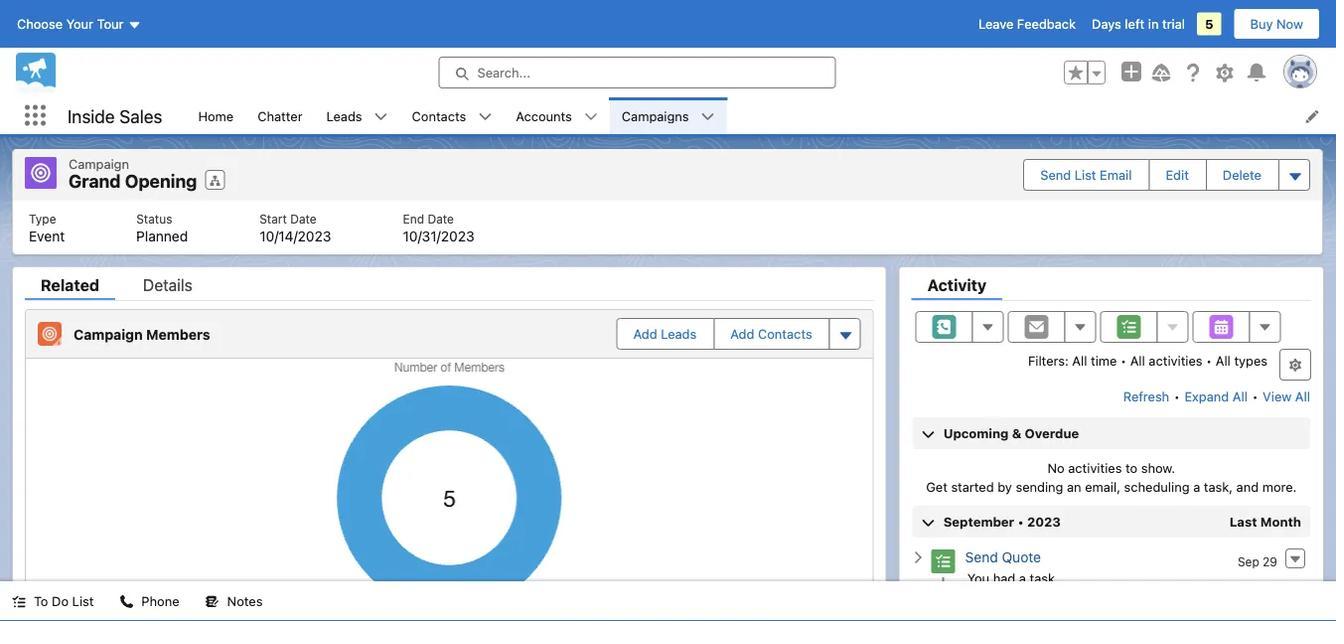 Task type: locate. For each thing, give the bounding box(es) containing it.
no
[[1048, 460, 1065, 475]]

date
[[290, 212, 317, 226], [428, 212, 454, 226]]

type event
[[29, 212, 65, 244]]

0 vertical spatial leads
[[327, 108, 362, 123]]

get
[[926, 480, 948, 494]]

0 vertical spatial campaign
[[69, 156, 129, 171]]

• up expand
[[1207, 353, 1213, 368]]

1 horizontal spatial contacts
[[758, 326, 813, 341]]

text default image inside leads list item
[[374, 110, 388, 124]]

leads
[[327, 108, 362, 123], [661, 326, 697, 341]]

list containing home
[[186, 97, 1337, 134]]

text default image right accounts
[[584, 110, 598, 124]]

home link
[[186, 97, 246, 134]]

text default image left contacts link
[[374, 110, 388, 124]]

start
[[260, 212, 287, 226]]

by
[[998, 480, 1013, 494]]

accounts list item
[[504, 97, 610, 134]]

text default image down search... at the top of the page
[[478, 110, 492, 124]]

all right expand
[[1233, 389, 1248, 404]]

2 add from the left
[[731, 326, 755, 341]]

all right view
[[1296, 389, 1311, 404]]

activities
[[1149, 353, 1203, 368], [1069, 460, 1122, 475]]

sep
[[1238, 555, 1260, 568]]

send
[[1041, 167, 1072, 182], [966, 549, 999, 566]]

1 vertical spatial leads
[[661, 326, 697, 341]]

chatter link
[[246, 97, 315, 134]]

list inside "button"
[[72, 594, 94, 609]]

to
[[34, 594, 48, 609]]

date inside end date 10/31/2023
[[428, 212, 454, 226]]

choose your tour button
[[16, 8, 143, 40]]

add contacts
[[731, 326, 813, 341]]

0 horizontal spatial send
[[966, 549, 999, 566]]

leads left add contacts button
[[661, 326, 697, 341]]

contacts
[[412, 108, 466, 123], [758, 326, 813, 341]]

inside sales
[[68, 105, 162, 126]]

last
[[1230, 514, 1258, 529]]

contacts inside button
[[758, 326, 813, 341]]

text default image right campaigns
[[701, 110, 715, 124]]

0 horizontal spatial activities
[[1069, 460, 1122, 475]]

• left view
[[1253, 389, 1259, 404]]

campaign down the inside
[[69, 156, 129, 171]]

type
[[29, 212, 56, 226]]

details
[[143, 275, 192, 294]]

more.
[[1263, 480, 1297, 494]]

0 horizontal spatial date
[[290, 212, 317, 226]]

leave
[[979, 16, 1014, 31]]

and
[[1237, 480, 1259, 494]]

overdue
[[1025, 426, 1080, 441]]

1 horizontal spatial text default image
[[478, 110, 492, 124]]

0 vertical spatial list
[[186, 97, 1337, 134]]

date up 10/14/2023
[[290, 212, 317, 226]]

0 vertical spatial send
[[1041, 167, 1072, 182]]

text default image left phone
[[120, 595, 134, 609]]

text default image left the to
[[12, 595, 26, 609]]

task image
[[932, 550, 956, 574]]

leads right chatter
[[327, 108, 362, 123]]

send quote
[[966, 549, 1042, 566]]

1 vertical spatial activities
[[1069, 460, 1122, 475]]

home
[[198, 108, 234, 123]]

list
[[186, 97, 1337, 134], [13, 200, 1323, 254]]

0 vertical spatial activities
[[1149, 353, 1203, 368]]

list left email
[[1075, 167, 1097, 182]]

text default image inside phone button
[[120, 595, 134, 609]]

1 horizontal spatial date
[[428, 212, 454, 226]]

1 vertical spatial list
[[72, 594, 94, 609]]

status
[[136, 212, 172, 226]]

inside
[[68, 105, 115, 126]]

campaign for campaign
[[69, 156, 129, 171]]

2023
[[1028, 514, 1061, 529]]

campaign
[[69, 156, 129, 171], [74, 326, 143, 342]]

send left email
[[1041, 167, 1072, 182]]

0 vertical spatial contacts
[[412, 108, 466, 123]]

add for add contacts
[[731, 326, 755, 341]]

1 date from the left
[[290, 212, 317, 226]]

1 horizontal spatial send
[[1041, 167, 1072, 182]]

had
[[994, 570, 1016, 585]]

date for 10/31/2023
[[428, 212, 454, 226]]

leave feedback link
[[979, 16, 1076, 31]]

accounts link
[[504, 97, 584, 134]]

send up you
[[966, 549, 999, 566]]

list right do
[[72, 594, 94, 609]]

all
[[1073, 353, 1088, 368], [1131, 353, 1146, 368], [1216, 353, 1231, 368], [1233, 389, 1248, 404], [1296, 389, 1311, 404]]

1 vertical spatial send
[[966, 549, 999, 566]]

leads inside 'link'
[[327, 108, 362, 123]]

1 horizontal spatial leads
[[661, 326, 697, 341]]

1 horizontal spatial a
[[1194, 480, 1201, 494]]

activities up refresh button
[[1149, 353, 1203, 368]]

a right had
[[1020, 570, 1027, 585]]

1 vertical spatial list
[[13, 200, 1323, 254]]

0 horizontal spatial add
[[634, 326, 658, 341]]

date up 10/31/2023
[[428, 212, 454, 226]]

activities up "email,"
[[1069, 460, 1122, 475]]

leave feedback
[[979, 16, 1076, 31]]

buy now button
[[1234, 8, 1321, 40]]

text default image inside contacts list item
[[478, 110, 492, 124]]

text default image inside accounts 'list item'
[[584, 110, 598, 124]]

1 vertical spatial campaign
[[74, 326, 143, 342]]

campaigns link
[[610, 97, 701, 134]]

10/31/2023
[[403, 228, 475, 244]]

1 vertical spatial contacts
[[758, 326, 813, 341]]

1 horizontal spatial add
[[731, 326, 755, 341]]

0 vertical spatial a
[[1194, 480, 1201, 494]]

status planned
[[136, 212, 188, 244]]

send inside button
[[1041, 167, 1072, 182]]

buy now
[[1251, 16, 1304, 31]]

0 horizontal spatial text default image
[[120, 595, 134, 609]]

text default image
[[374, 110, 388, 124], [701, 110, 715, 124], [912, 551, 926, 565], [12, 595, 26, 609], [205, 595, 219, 609]]

1 vertical spatial a
[[1020, 570, 1027, 585]]

2 horizontal spatial text default image
[[584, 110, 598, 124]]

end
[[403, 212, 424, 226]]

2 date from the left
[[428, 212, 454, 226]]

campaign members link
[[74, 325, 218, 343]]

text default image
[[478, 110, 492, 124], [584, 110, 598, 124], [120, 595, 134, 609]]

email,
[[1085, 480, 1121, 494]]

campaign down related link
[[74, 326, 143, 342]]

a left task,
[[1194, 480, 1201, 494]]

contacts list item
[[400, 97, 504, 134]]

you
[[968, 570, 990, 585]]

0 horizontal spatial a
[[1020, 570, 1027, 585]]

1 add from the left
[[634, 326, 658, 341]]

list containing event
[[13, 200, 1323, 254]]

list
[[1075, 167, 1097, 182], [72, 594, 94, 609]]

a
[[1194, 480, 1201, 494], [1020, 570, 1027, 585]]

leads link
[[315, 97, 374, 134]]

types
[[1235, 353, 1268, 368]]

in
[[1149, 16, 1159, 31]]

•
[[1121, 353, 1127, 368], [1207, 353, 1213, 368], [1175, 389, 1181, 404], [1253, 389, 1259, 404], [1018, 514, 1024, 529]]

search... button
[[439, 57, 836, 88]]

month
[[1261, 514, 1302, 529]]

1 horizontal spatial list
[[1075, 167, 1097, 182]]

group
[[1064, 61, 1106, 84]]

sales
[[119, 105, 162, 126]]

0 horizontal spatial leads
[[327, 108, 362, 123]]

add
[[634, 326, 658, 341], [731, 326, 755, 341]]

text default image left notes on the left of page
[[205, 595, 219, 609]]

notes
[[227, 594, 263, 609]]

• left expand
[[1175, 389, 1181, 404]]

0 vertical spatial list
[[1075, 167, 1097, 182]]

add leads button
[[618, 319, 713, 349]]

time
[[1091, 353, 1118, 368]]

event
[[29, 228, 65, 244]]

1 horizontal spatial activities
[[1149, 353, 1203, 368]]

0 horizontal spatial contacts
[[412, 108, 466, 123]]

members
[[146, 326, 210, 342]]

upcoming
[[944, 426, 1009, 441]]

0 horizontal spatial list
[[72, 594, 94, 609]]

date inside start date 10/14/2023
[[290, 212, 317, 226]]

search...
[[478, 65, 531, 80]]



Task type: describe. For each thing, give the bounding box(es) containing it.
phone button
[[108, 581, 191, 621]]

to do list
[[34, 594, 94, 609]]

related link
[[25, 275, 115, 300]]

refresh • expand all • view all
[[1124, 389, 1311, 404]]

buy
[[1251, 16, 1274, 31]]

no activities to show. get started by sending an email, scheduling a task, and more.
[[926, 460, 1297, 494]]

view
[[1263, 389, 1292, 404]]

activity
[[928, 275, 987, 294]]

contacts link
[[400, 97, 478, 134]]

opening
[[125, 170, 197, 192]]

delete button
[[1207, 160, 1278, 190]]

sep 29
[[1238, 555, 1278, 568]]

list inside button
[[1075, 167, 1097, 182]]

all right time
[[1131, 353, 1146, 368]]

activities inside no activities to show. get started by sending an email, scheduling a task, and more.
[[1069, 460, 1122, 475]]

all left time
[[1073, 353, 1088, 368]]

send for send quote
[[966, 549, 999, 566]]

send quote link
[[966, 549, 1042, 566]]

29
[[1263, 555, 1278, 568]]

scheduling
[[1125, 480, 1190, 494]]

start date 10/14/2023
[[260, 212, 331, 244]]

phone
[[142, 594, 180, 609]]

list for leave feedback 'link'
[[186, 97, 1337, 134]]

• left 2023
[[1018, 514, 1024, 529]]

you had a task
[[968, 570, 1055, 585]]

left
[[1125, 16, 1145, 31]]

days left in trial
[[1092, 16, 1186, 31]]

add contacts button
[[715, 319, 829, 349]]

delete
[[1223, 167, 1262, 182]]

text default image inside notes 'button'
[[205, 595, 219, 609]]

send list email
[[1041, 167, 1132, 182]]

contacts inside list item
[[412, 108, 466, 123]]

related
[[41, 275, 99, 294]]

accounts
[[516, 108, 572, 123]]

last month
[[1230, 514, 1302, 529]]

expand
[[1185, 389, 1230, 404]]

started
[[952, 480, 994, 494]]

• right time
[[1121, 353, 1127, 368]]

campaigns list item
[[610, 97, 727, 134]]

grand
[[69, 170, 121, 192]]

upcoming & overdue button
[[913, 417, 1311, 449]]

campaign members element
[[25, 309, 874, 621]]

details link
[[127, 275, 208, 300]]

send for send list email
[[1041, 167, 1072, 182]]

planned
[[136, 228, 188, 244]]

edit button
[[1150, 160, 1205, 190]]

task
[[1030, 570, 1055, 585]]

quote
[[1002, 549, 1042, 566]]

10/14/2023
[[260, 228, 331, 244]]

upcoming & overdue
[[944, 426, 1080, 441]]

now
[[1277, 16, 1304, 31]]

campaigns
[[622, 108, 689, 123]]

text default image for contacts
[[478, 110, 492, 124]]

view all link
[[1262, 381, 1312, 412]]

campaign for campaign members
[[74, 326, 143, 342]]

5
[[1206, 16, 1214, 31]]

an
[[1067, 480, 1082, 494]]

activity link
[[912, 275, 1003, 300]]

edit
[[1166, 167, 1189, 182]]

text default image for accounts
[[584, 110, 598, 124]]

text default image inside campaigns list item
[[701, 110, 715, 124]]

leads inside button
[[661, 326, 697, 341]]

sending
[[1016, 480, 1064, 494]]

choose
[[17, 16, 63, 31]]

date for 10/14/2023
[[290, 212, 317, 226]]

text default image left task icon
[[912, 551, 926, 565]]

september
[[944, 514, 1015, 529]]

september  •  2023
[[944, 514, 1061, 529]]

campaign members
[[74, 326, 210, 342]]

to do list button
[[0, 581, 106, 621]]

days
[[1092, 16, 1122, 31]]

text default image inside 'to do list' "button"
[[12, 595, 26, 609]]

a inside no activities to show. get started by sending an email, scheduling a task, and more.
[[1194, 480, 1201, 494]]

tour
[[97, 16, 124, 31]]

notes button
[[193, 581, 275, 621]]

add for add leads
[[634, 326, 658, 341]]

do
[[52, 594, 69, 609]]

end date 10/31/2023
[[403, 212, 475, 244]]

expand all button
[[1184, 381, 1249, 412]]

&
[[1012, 426, 1022, 441]]

trial
[[1163, 16, 1186, 31]]

refresh
[[1124, 389, 1170, 404]]

show.
[[1142, 460, 1176, 475]]

your
[[66, 16, 93, 31]]

send list email button
[[1025, 160, 1148, 190]]

all left types
[[1216, 353, 1231, 368]]

add leads
[[634, 326, 697, 341]]

chatter
[[258, 108, 303, 123]]

feedback
[[1018, 16, 1076, 31]]

list for home link
[[13, 200, 1323, 254]]

leads list item
[[315, 97, 400, 134]]

filters:
[[1029, 353, 1069, 368]]



Task type: vqa. For each thing, say whether or not it's contained in the screenshot.


